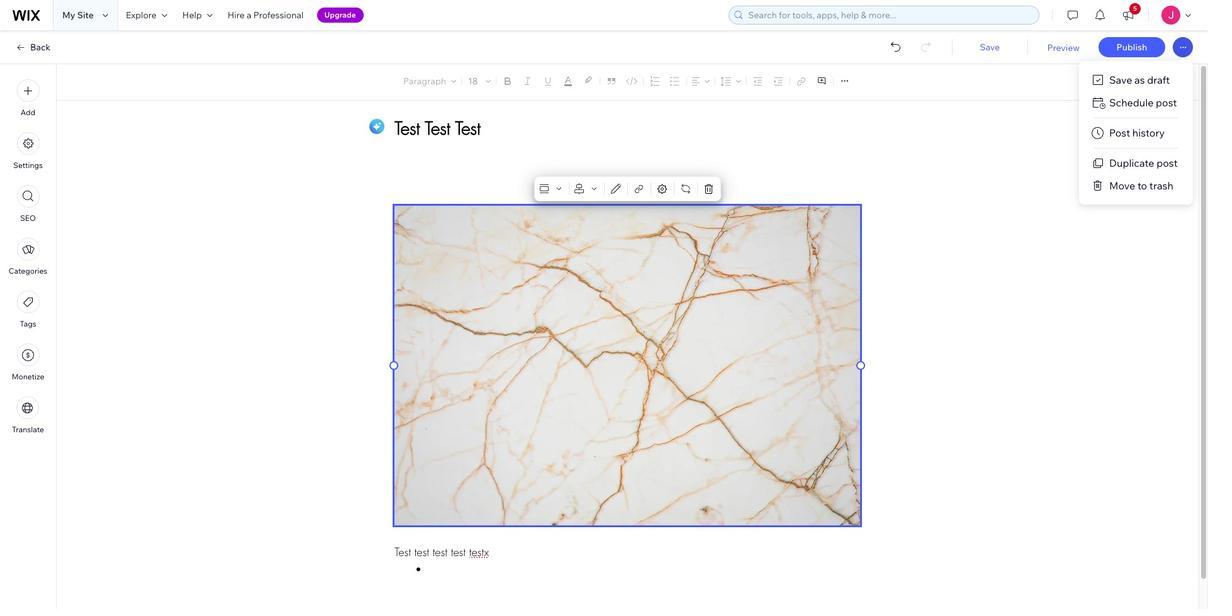 Task type: vqa. For each thing, say whether or not it's contained in the screenshot.
SOCIAL MEDIA MARKETING in the left bottom of the page
no



Task type: describe. For each thing, give the bounding box(es) containing it.
add
[[21, 108, 35, 117]]

move
[[1110, 179, 1136, 192]]

tags button
[[17, 291, 39, 329]]

monetize button
[[12, 344, 44, 382]]

save as draft
[[1110, 74, 1171, 86]]

history
[[1133, 127, 1165, 139]]

seo button
[[17, 185, 39, 223]]

test
[[395, 545, 411, 560]]

post history
[[1110, 127, 1165, 139]]

save for save
[[980, 42, 1000, 53]]

save button
[[965, 42, 1016, 53]]

back
[[30, 42, 50, 53]]

duplicate post
[[1110, 157, 1178, 169]]

preview
[[1048, 42, 1080, 54]]

Add a Catchy Title text field
[[395, 116, 847, 140]]

2 test from the left
[[433, 545, 448, 560]]

preview button
[[1048, 42, 1080, 54]]

as
[[1135, 74, 1146, 86]]

my site
[[62, 9, 94, 21]]

tags
[[20, 319, 36, 329]]

to
[[1138, 179, 1148, 192]]

5 button
[[1115, 0, 1143, 30]]

menu containing add
[[0, 72, 56, 442]]

site
[[77, 9, 94, 21]]

categories button
[[9, 238, 47, 276]]

move to trash button
[[1080, 174, 1193, 197]]

5
[[1134, 4, 1138, 13]]

my
[[62, 9, 75, 21]]

notes button
[[1133, 74, 1184, 91]]

publish
[[1117, 42, 1148, 53]]

translate
[[12, 425, 44, 434]]

menu containing save as draft
[[1080, 69, 1193, 197]]

post
[[1110, 127, 1131, 139]]

trash
[[1150, 179, 1174, 192]]

upgrade
[[325, 10, 356, 20]]

hire
[[228, 9, 245, 21]]

save as draft button
[[1080, 69, 1193, 91]]

duplicate post button
[[1080, 152, 1193, 174]]

publish button
[[1099, 37, 1166, 57]]

help
[[182, 9, 202, 21]]

settings button
[[13, 132, 43, 170]]



Task type: locate. For each thing, give the bounding box(es) containing it.
3 test from the left
[[451, 545, 466, 560]]

save inside button
[[1110, 74, 1133, 86]]

post inside schedule post button
[[1156, 96, 1178, 109]]

0 horizontal spatial test
[[415, 545, 429, 560]]

schedule post button
[[1080, 91, 1193, 114]]

categories
[[9, 266, 47, 276]]

schedule
[[1110, 96, 1154, 109]]

0 vertical spatial save
[[980, 42, 1000, 53]]

1 test from the left
[[415, 545, 429, 560]]

paragraph
[[404, 76, 446, 87]]

save
[[980, 42, 1000, 53], [1110, 74, 1133, 86]]

0 vertical spatial post
[[1156, 96, 1178, 109]]

explore
[[126, 9, 157, 21]]

hire a professional
[[228, 9, 304, 21]]

test
[[415, 545, 429, 560], [433, 545, 448, 560], [451, 545, 466, 560]]

translate button
[[12, 397, 44, 434]]

a
[[247, 9, 252, 21]]

help button
[[175, 0, 220, 30]]

professional
[[254, 9, 304, 21]]

0 horizontal spatial save
[[980, 42, 1000, 53]]

post up trash
[[1157, 157, 1178, 169]]

seo
[[20, 213, 36, 223]]

test test test test testx
[[395, 545, 489, 560]]

post history button
[[1080, 122, 1193, 144]]

settings
[[13, 161, 43, 170]]

back button
[[15, 42, 50, 53]]

post
[[1156, 96, 1178, 109], [1157, 157, 1178, 169]]

1 horizontal spatial test
[[433, 545, 448, 560]]

1 vertical spatial post
[[1157, 157, 1178, 169]]

schedule post
[[1110, 96, 1178, 109]]

hire a professional link
[[220, 0, 311, 30]]

save for save as draft
[[1110, 74, 1133, 86]]

monetize
[[12, 372, 44, 382]]

1 vertical spatial save
[[1110, 74, 1133, 86]]

2 horizontal spatial test
[[451, 545, 466, 560]]

move to trash
[[1110, 179, 1174, 192]]

Search for tools, apps, help & more... field
[[745, 6, 1036, 24]]

1 horizontal spatial save
[[1110, 74, 1133, 86]]

draft
[[1148, 74, 1171, 86]]

post inside duplicate post button
[[1157, 157, 1178, 169]]

post for duplicate post
[[1157, 157, 1178, 169]]

menu
[[1080, 69, 1193, 197], [0, 72, 56, 442]]

add button
[[17, 79, 39, 117]]

1 horizontal spatial menu
[[1080, 69, 1193, 197]]

post down notes
[[1156, 96, 1178, 109]]

testx
[[469, 545, 489, 560]]

post for schedule post
[[1156, 96, 1178, 109]]

0 horizontal spatial menu
[[0, 72, 56, 442]]

paragraph button
[[401, 72, 459, 90]]

duplicate
[[1110, 157, 1155, 169]]

upgrade button
[[317, 8, 364, 23]]

notes
[[1156, 76, 1180, 88]]



